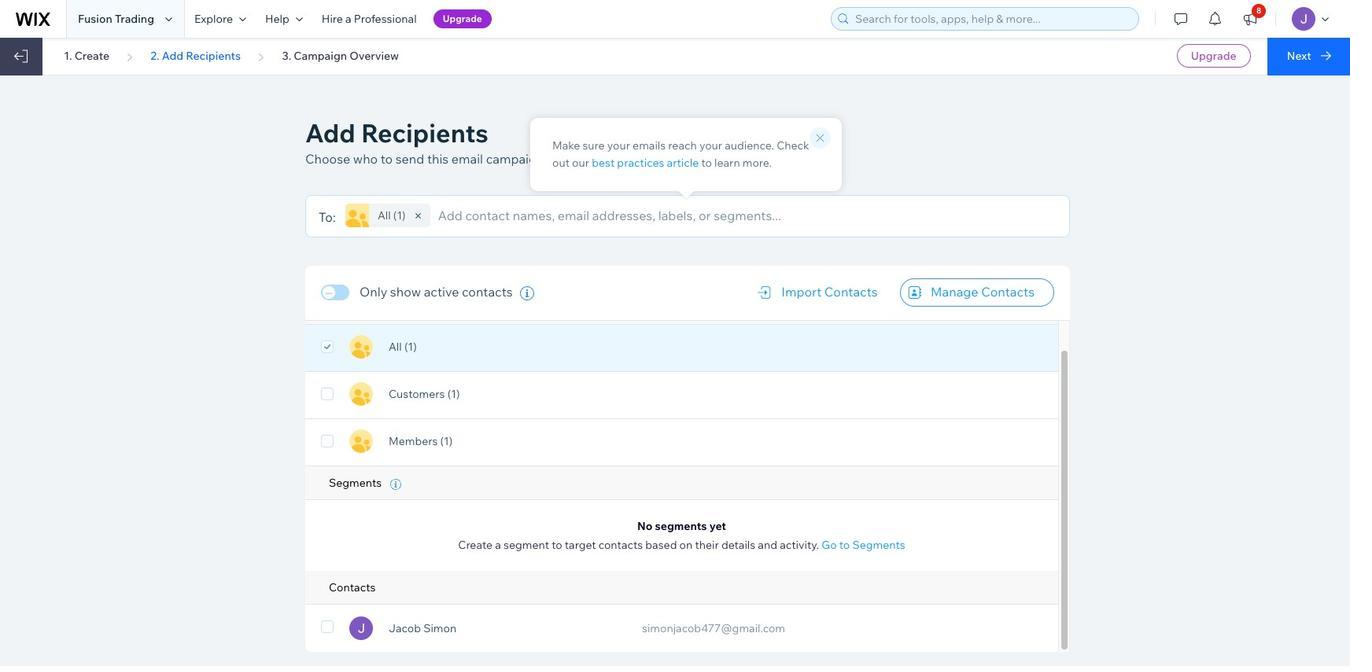 Task type: describe. For each thing, give the bounding box(es) containing it.
manage contacts link
[[900, 279, 1055, 307]]

their
[[696, 539, 719, 553]]

out
[[553, 156, 570, 170]]

campaign
[[294, 49, 347, 63]]

3. campaign overview
[[282, 49, 399, 63]]

hire a professional
[[322, 12, 417, 26]]

only
[[360, 284, 388, 300]]

check
[[777, 139, 810, 153]]

(1) down send
[[394, 209, 406, 223]]

2 your from the left
[[700, 139, 723, 153]]

and
[[758, 539, 778, 553]]

0 vertical spatial all
[[378, 209, 391, 223]]

1. create
[[64, 49, 109, 63]]

0 vertical spatial upgrade button
[[434, 9, 492, 28]]

best practices article link
[[592, 156, 699, 170]]

reach
[[669, 139, 697, 153]]

active
[[424, 284, 459, 300]]

go
[[822, 539, 837, 553]]

fusion trading
[[78, 12, 154, 26]]

jacob simon
[[389, 622, 457, 636]]

activity.
[[780, 539, 820, 553]]

our
[[572, 156, 590, 170]]

trading
[[115, 12, 154, 26]]

0 vertical spatial segments
[[329, 476, 385, 491]]

manage contacts
[[931, 284, 1035, 300]]

contacts for import contacts
[[825, 284, 878, 300]]

import contacts link
[[750, 279, 898, 307]]

audience.
[[725, 139, 775, 153]]

who
[[353, 151, 378, 167]]

no
[[638, 520, 653, 534]]

more.
[[743, 156, 772, 170]]

to.
[[547, 151, 562, 167]]

hire a professional link
[[312, 0, 426, 38]]

manage
[[931, 284, 979, 300]]

3. campaign overview link
[[282, 49, 399, 63]]

fusion
[[78, 12, 112, 26]]

target
[[565, 539, 596, 553]]

a inside hire a professional link
[[346, 12, 352, 26]]

hire
[[322, 12, 343, 26]]

1 your from the left
[[608, 139, 631, 153]]

choose
[[305, 151, 351, 167]]

8
[[1257, 6, 1262, 16]]

1. create link
[[64, 49, 109, 63]]

based
[[646, 539, 677, 553]]

1.
[[64, 49, 72, 63]]

help
[[265, 12, 290, 26]]

to left learn
[[702, 156, 712, 170]]

import contacts
[[782, 284, 878, 300]]

Add contact names, email addresses, labels, or segments... text field
[[438, 204, 1062, 228]]

show
[[390, 284, 421, 300]]

best practices article to learn more.
[[592, 156, 772, 170]]

on
[[680, 539, 693, 553]]

article
[[667, 156, 699, 170]]

to left target
[[552, 539, 563, 553]]



Task type: vqa. For each thing, say whether or not it's contained in the screenshot.
'Who'
yes



Task type: locate. For each thing, give the bounding box(es) containing it.
a right hire
[[346, 12, 352, 26]]

0 horizontal spatial recipients
[[186, 49, 241, 63]]

add recipients choose who to send this email campaign to.
[[305, 117, 562, 167]]

explore
[[194, 12, 233, 26]]

(1) up customers
[[405, 340, 417, 354]]

create left "segment"
[[458, 539, 493, 553]]

2. add recipients
[[151, 49, 241, 63]]

members
[[389, 435, 438, 449]]

best
[[592, 156, 615, 170]]

this
[[427, 151, 449, 167]]

details
[[722, 539, 756, 553]]

a inside no segments yet create a segment to target contacts based on their details and activity. go to segments
[[495, 539, 501, 553]]

1 horizontal spatial upgrade button
[[1178, 44, 1251, 68]]

1 vertical spatial contacts
[[599, 539, 643, 553]]

(1) right customers
[[448, 388, 460, 402]]

customers
[[389, 388, 445, 402]]

your
[[608, 139, 631, 153], [700, 139, 723, 153]]

8 button
[[1234, 0, 1268, 38]]

to inside add recipients choose who to send this email campaign to.
[[381, 151, 393, 167]]

contacts
[[825, 284, 878, 300], [982, 284, 1035, 300], [329, 581, 376, 595]]

0 horizontal spatial a
[[346, 12, 352, 26]]

to:
[[319, 209, 336, 225]]

contacts inside no segments yet create a segment to target contacts based on their details and activity. go to segments
[[599, 539, 643, 553]]

1 horizontal spatial contacts
[[599, 539, 643, 553]]

0 vertical spatial create
[[75, 49, 109, 63]]

practices
[[617, 156, 665, 170]]

recipients down "explore"
[[186, 49, 241, 63]]

recipients inside add recipients choose who to send this email campaign to.
[[361, 117, 489, 149]]

make sure your emails reach your audience. check out our
[[553, 139, 810, 170]]

1 vertical spatial a
[[495, 539, 501, 553]]

1 horizontal spatial a
[[495, 539, 501, 553]]

import
[[782, 284, 822, 300]]

add right 2. in the top left of the page
[[162, 49, 184, 63]]

add inside add recipients choose who to send this email campaign to.
[[305, 117, 356, 149]]

all (1)
[[378, 209, 406, 223], [389, 340, 420, 354]]

campaign
[[486, 151, 544, 167]]

0 vertical spatial recipients
[[186, 49, 241, 63]]

recipients up this
[[361, 117, 489, 149]]

1 horizontal spatial recipients
[[361, 117, 489, 149]]

0 horizontal spatial contacts
[[329, 581, 376, 595]]

make
[[553, 139, 580, 153]]

0 vertical spatial upgrade
[[443, 13, 482, 24]]

upgrade
[[443, 13, 482, 24], [1192, 49, 1237, 63]]

all (1) up customers
[[389, 340, 420, 354]]

1 horizontal spatial upgrade
[[1192, 49, 1237, 63]]

overview
[[350, 49, 399, 63]]

0 horizontal spatial upgrade button
[[434, 9, 492, 28]]

your up best
[[608, 139, 631, 153]]

to right "go"
[[840, 539, 850, 553]]

contacts
[[462, 284, 513, 300], [599, 539, 643, 553]]

segments
[[329, 476, 385, 491], [853, 539, 906, 553]]

1 vertical spatial all (1)
[[389, 340, 420, 354]]

learn
[[715, 156, 741, 170]]

simonjacob477@gmail.com
[[642, 622, 786, 636]]

1 vertical spatial add
[[305, 117, 356, 149]]

to right who
[[381, 151, 393, 167]]

only show active contacts
[[360, 284, 513, 300]]

1 vertical spatial upgrade button
[[1178, 44, 1251, 68]]

all (1) down send
[[378, 209, 406, 223]]

simon
[[424, 622, 457, 636]]

1 horizontal spatial add
[[305, 117, 356, 149]]

1 horizontal spatial segments
[[853, 539, 906, 553]]

0 horizontal spatial add
[[162, 49, 184, 63]]

2.
[[151, 49, 160, 63]]

1 vertical spatial create
[[458, 539, 493, 553]]

email
[[452, 151, 483, 167]]

add
[[162, 49, 184, 63], [305, 117, 356, 149]]

1 vertical spatial all
[[389, 340, 402, 354]]

1 horizontal spatial your
[[700, 139, 723, 153]]

2. add recipients link
[[151, 49, 241, 63]]

contacts right active
[[462, 284, 513, 300]]

upgrade down 8 button
[[1192, 49, 1237, 63]]

segment
[[504, 539, 550, 553]]

all up customers
[[389, 340, 402, 354]]

0 vertical spatial add
[[162, 49, 184, 63]]

next
[[1288, 49, 1312, 63]]

(1) right members
[[441, 435, 453, 449]]

upgrade right 'professional'
[[443, 13, 482, 24]]

0 horizontal spatial segments
[[329, 476, 385, 491]]

no segments yet create a segment to target contacts based on their details and activity. go to segments
[[458, 520, 906, 553]]

to
[[381, 151, 393, 167], [702, 156, 712, 170], [552, 539, 563, 553], [840, 539, 850, 553]]

create
[[75, 49, 109, 63], [458, 539, 493, 553]]

upgrade button
[[434, 9, 492, 28], [1178, 44, 1251, 68]]

upgrade button right 'professional'
[[434, 9, 492, 28]]

help button
[[256, 0, 312, 38]]

2 horizontal spatial contacts
[[982, 284, 1035, 300]]

professional
[[354, 12, 417, 26]]

0 vertical spatial all (1)
[[378, 209, 406, 223]]

emails
[[633, 139, 666, 153]]

upgrade button down 8 button
[[1178, 44, 1251, 68]]

members (1)
[[389, 435, 455, 449]]

3.
[[282, 49, 291, 63]]

segments inside no segments yet create a segment to target contacts based on their details and activity. go to segments
[[853, 539, 906, 553]]

add up choose at the top left of the page
[[305, 117, 356, 149]]

your up learn
[[700, 139, 723, 153]]

next button
[[1268, 38, 1351, 76]]

jacob
[[389, 622, 421, 636]]

yet
[[710, 520, 727, 534]]

1 horizontal spatial create
[[458, 539, 493, 553]]

1 vertical spatial segments
[[853, 539, 906, 553]]

0 horizontal spatial contacts
[[462, 284, 513, 300]]

0 vertical spatial contacts
[[462, 284, 513, 300]]

a left "segment"
[[495, 539, 501, 553]]

a
[[346, 12, 352, 26], [495, 539, 501, 553]]

0 vertical spatial a
[[346, 12, 352, 26]]

1 vertical spatial upgrade
[[1192, 49, 1237, 63]]

send
[[396, 151, 425, 167]]

contacts for manage contacts
[[982, 284, 1035, 300]]

Search for tools, apps, help & more... field
[[851, 8, 1134, 30]]

all
[[378, 209, 391, 223], [389, 340, 402, 354]]

recipients
[[186, 49, 241, 63], [361, 117, 489, 149]]

1 horizontal spatial contacts
[[825, 284, 878, 300]]

all right "to:"
[[378, 209, 391, 223]]

customers (1)
[[389, 388, 463, 402]]

create right '1.'
[[75, 49, 109, 63]]

0 horizontal spatial create
[[75, 49, 109, 63]]

contacts down no
[[599, 539, 643, 553]]

segments
[[656, 520, 707, 534]]

sure
[[583, 139, 605, 153]]

1 vertical spatial recipients
[[361, 117, 489, 149]]

0 horizontal spatial upgrade
[[443, 13, 482, 24]]

create inside no segments yet create a segment to target contacts based on their details and activity. go to segments
[[458, 539, 493, 553]]

0 horizontal spatial your
[[608, 139, 631, 153]]

(1)
[[394, 209, 406, 223], [405, 340, 417, 354], [448, 388, 460, 402], [441, 435, 453, 449]]



